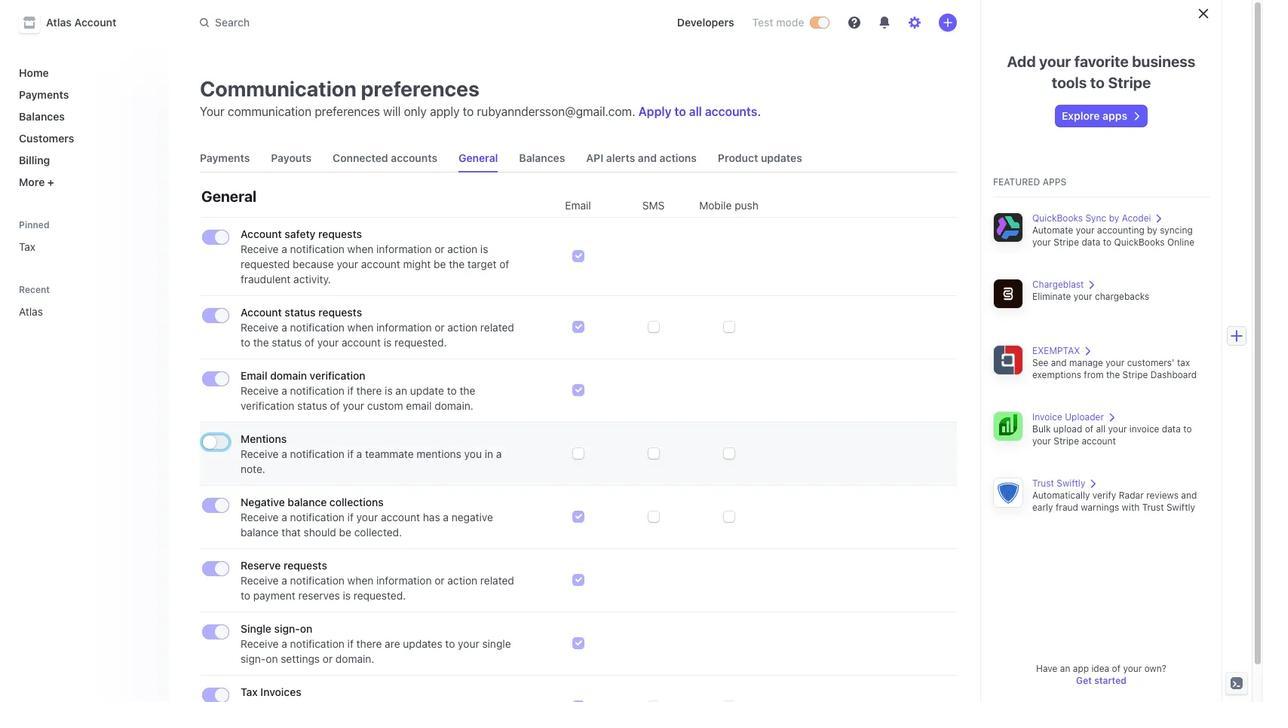 Task type: locate. For each thing, give the bounding box(es) containing it.
single sign-on receive a notification if there are updates to your single sign-on settings or domain.
[[241, 623, 511, 666]]

receive up requested
[[241, 243, 279, 256]]

0 vertical spatial general
[[459, 152, 498, 164]]

0 vertical spatial atlas
[[46, 16, 72, 29]]

if down collections
[[347, 511, 354, 524]]

acodei
[[1122, 213, 1151, 224]]

1 vertical spatial general
[[201, 188, 257, 205]]

uploader
[[1065, 412, 1104, 423]]

1 horizontal spatial balance
[[288, 496, 327, 509]]

1 horizontal spatial payments
[[200, 152, 250, 164]]

account down fraudulent
[[241, 306, 282, 319]]

1 vertical spatial email
[[241, 370, 267, 382]]

0 vertical spatial email
[[565, 199, 591, 212]]

1 related from the top
[[480, 321, 514, 334]]

notification for sign-
[[290, 638, 345, 651]]

4 if from the top
[[347, 638, 354, 651]]

requests inside 'account safety requests receive a notification when information or action is requested because your account might be the target of fraudulent activity.'
[[318, 228, 362, 241]]

6 notification from the top
[[290, 575, 345, 588]]

2 receive from the top
[[241, 321, 279, 334]]

3 notification from the top
[[290, 385, 345, 398]]

mentions receive a notification if a teammate mentions you in a note.
[[241, 433, 502, 476]]

requested. up single sign-on receive a notification if there are updates to your single sign-on settings or domain.
[[354, 590, 406, 603]]

2 vertical spatial when
[[347, 575, 374, 588]]

home link
[[13, 60, 158, 85]]

recent navigation links element
[[4, 278, 170, 324]]

of up domain on the bottom left of the page
[[305, 336, 315, 349]]

status up domain on the bottom left of the page
[[272, 336, 302, 349]]

a up that
[[282, 511, 287, 524]]

to left single
[[445, 638, 455, 651]]

information inside account status requests receive a notification when information or action related to the status of your account is requested.
[[376, 321, 432, 334]]

1 if from the top
[[347, 385, 354, 398]]

2 vertical spatial account
[[241, 306, 282, 319]]

notification for status
[[290, 321, 345, 334]]

4 receive from the top
[[241, 448, 279, 461]]

payments down home
[[19, 88, 69, 101]]

1 vertical spatial requests
[[318, 306, 362, 319]]

3 information from the top
[[376, 575, 432, 588]]

to down the favorite
[[1091, 74, 1105, 91]]

your inside have an app idea of your own? get started
[[1123, 664, 1142, 675]]

developers
[[677, 16, 734, 29]]

3 when from the top
[[347, 575, 374, 588]]

there inside single sign-on receive a notification if there are updates to your single sign-on settings or domain.
[[357, 638, 382, 651]]

mobile
[[699, 199, 732, 212]]

1 horizontal spatial and
[[1051, 358, 1067, 369]]

swiftly
[[1057, 478, 1086, 490], [1167, 502, 1196, 514]]

receive inside email domain verification receive a notification if there is an update to the verification status of your custom email domain.
[[241, 385, 279, 398]]

1 vertical spatial all
[[1096, 424, 1106, 435]]

to inside reserve requests receive a notification when information or action related to payment reserves is requested.
[[241, 590, 250, 603]]

receive inside negative balance collections receive a notification if your account has a negative balance that should be collected.
[[241, 511, 279, 524]]

1 when from the top
[[347, 243, 374, 256]]

apps
[[1103, 109, 1128, 122]]

and inside tab list
[[638, 152, 657, 164]]

receive for email domain verification
[[241, 385, 279, 398]]

your
[[1039, 53, 1071, 70], [1076, 225, 1095, 236], [1033, 237, 1051, 248], [337, 258, 358, 271], [1074, 291, 1093, 302], [317, 336, 339, 349], [1106, 358, 1125, 369], [343, 400, 364, 413], [1108, 424, 1127, 435], [1033, 436, 1051, 447], [357, 511, 378, 524], [458, 638, 479, 651], [1123, 664, 1142, 675]]

2 action from the top
[[448, 321, 478, 334]]

tax for tax invoices
[[241, 686, 258, 699]]

a inside 'account safety requests receive a notification when information or action is requested because your account might be the target of fraudulent activity.'
[[282, 243, 287, 256]]

all down uploader
[[1096, 424, 1106, 435]]

is inside reserve requests receive a notification when information or action related to payment reserves is requested.
[[343, 590, 351, 603]]

quickbooks sync by acodei
[[1033, 213, 1151, 224]]

0 vertical spatial and
[[638, 152, 657, 164]]

data down quickbooks sync by acodei
[[1082, 237, 1101, 248]]

1 vertical spatial an
[[1060, 664, 1071, 675]]

action inside 'account safety requests receive a notification when information or action is requested because your account might be the target of fraudulent activity.'
[[448, 243, 478, 256]]

swiftly inside the automatically verify radar reviews and early fraud warnings with trust swiftly
[[1167, 502, 1196, 514]]

0 vertical spatial requests
[[318, 228, 362, 241]]

balance up should
[[288, 496, 327, 509]]

0 vertical spatial be
[[434, 258, 446, 271]]

accounting
[[1097, 225, 1145, 236]]

to right apply
[[675, 105, 686, 118]]

1 horizontal spatial balances link
[[513, 145, 571, 172]]

related inside reserve requests receive a notification when information or action related to payment reserves is requested.
[[480, 575, 514, 588]]

activity.
[[294, 273, 331, 286]]

api alerts and actions link
[[580, 145, 703, 172]]

atlas inside button
[[46, 16, 72, 29]]

of down uploader
[[1085, 424, 1094, 435]]

if for verification
[[347, 385, 354, 398]]

the left target at top
[[449, 258, 465, 271]]

status
[[285, 306, 316, 319], [272, 336, 302, 349], [297, 400, 327, 413]]

sign-
[[274, 623, 300, 636], [241, 653, 266, 666]]

requests inside account status requests receive a notification when information or action related to the status of your account is requested.
[[318, 306, 362, 319]]

0 vertical spatial an
[[396, 385, 407, 398]]

of inside account status requests receive a notification when information or action related to the status of your account is requested.
[[305, 336, 315, 349]]

3 if from the top
[[347, 511, 354, 524]]

2 vertical spatial action
[[448, 575, 478, 588]]

a right in
[[496, 448, 502, 461]]

3 action from the top
[[448, 575, 478, 588]]

and right reviews at the bottom right of page
[[1181, 490, 1197, 502]]

the inside email domain verification receive a notification if there is an update to the verification status of your custom email domain.
[[460, 385, 475, 398]]

stripe
[[1108, 74, 1151, 91], [1054, 237, 1079, 248], [1123, 370, 1148, 381], [1054, 436, 1079, 447]]

0 horizontal spatial tax
[[19, 241, 35, 253]]

verification
[[310, 370, 365, 382], [241, 400, 294, 413]]

on left settings
[[266, 653, 278, 666]]

0 horizontal spatial quickbooks
[[1033, 213, 1083, 224]]

is
[[480, 243, 488, 256], [384, 336, 392, 349], [385, 385, 393, 398], [343, 590, 351, 603]]

requests inside reserve requests receive a notification when information or action related to payment reserves is requested.
[[284, 560, 327, 572]]

0 vertical spatial balance
[[288, 496, 327, 509]]

stripe down upload
[[1054, 436, 1079, 447]]

of up started
[[1112, 664, 1121, 675]]

verification up mentions
[[241, 400, 294, 413]]

tab list
[[194, 145, 957, 173]]

api alerts and actions
[[586, 152, 697, 164]]

to inside bulk upload of all your invoice data to your stripe account
[[1184, 424, 1192, 435]]

balances link down rubyanndersson@gmail.com.
[[513, 145, 571, 172]]

update
[[410, 385, 444, 398]]

1 horizontal spatial swiftly
[[1167, 502, 1196, 514]]

by up accounting
[[1109, 213, 1120, 224]]

apply
[[430, 105, 460, 118]]

domain.
[[435, 400, 474, 413], [336, 653, 374, 666]]

more
[[19, 176, 45, 189]]

if left are
[[347, 638, 354, 651]]

notification down domain on the bottom left of the page
[[290, 385, 345, 398]]

swiftly up automatically
[[1057, 478, 1086, 490]]

0 vertical spatial requested.
[[395, 336, 447, 349]]

receive down reserve
[[241, 575, 279, 588]]

product updates link
[[712, 145, 808, 172]]

notification inside 'account safety requests receive a notification when information or action is requested because your account might be the target of fraudulent activity.'
[[290, 243, 345, 256]]

+
[[47, 176, 54, 189]]

add
[[1007, 53, 1036, 70]]

your left single
[[458, 638, 479, 651]]

5 notification from the top
[[290, 511, 345, 524]]

0 horizontal spatial domain.
[[336, 653, 374, 666]]

that
[[282, 526, 301, 539]]

balances up the customers
[[19, 110, 65, 123]]

a inside reserve requests receive a notification when information or action related to payment reserves is requested.
[[282, 575, 287, 588]]

all inside bulk upload of all your invoice data to your stripe account
[[1096, 424, 1106, 435]]

invoice
[[1130, 424, 1160, 435]]

quickbooks up automate
[[1033, 213, 1083, 224]]

1 horizontal spatial payments link
[[194, 145, 256, 172]]

sign- down single
[[241, 653, 266, 666]]

stripe down automate
[[1054, 237, 1079, 248]]

see and manage your customers' tax exemptions from the stripe dashboard
[[1033, 358, 1197, 381]]

receive inside account status requests receive a notification when information or action related to the status of your account is requested.
[[241, 321, 279, 334]]

status inside email domain verification receive a notification if there is an update to the verification status of your custom email domain.
[[297, 400, 327, 413]]

1 horizontal spatial all
[[1096, 424, 1106, 435]]

0 horizontal spatial updates
[[403, 638, 443, 651]]

is inside email domain verification receive a notification if there is an update to the verification status of your custom email domain.
[[385, 385, 393, 398]]

1 vertical spatial balances link
[[513, 145, 571, 172]]

fraudulent
[[241, 273, 291, 286]]

atlas account button
[[19, 12, 132, 33]]

updates inside tab list
[[761, 152, 802, 164]]

1 vertical spatial requested.
[[354, 590, 406, 603]]

to right invoice at the right of page
[[1184, 424, 1192, 435]]

1 vertical spatial status
[[272, 336, 302, 349]]

a down "safety"
[[282, 243, 287, 256]]

payments link down your
[[194, 145, 256, 172]]

general inside tab list
[[459, 152, 498, 164]]

atlas inside recent navigation links element
[[19, 305, 43, 318]]

your down bulk
[[1033, 436, 1051, 447]]

and inside see and manage your customers' tax exemptions from the stripe dashboard
[[1051, 358, 1067, 369]]

notification inside negative balance collections receive a notification if your account has a negative balance that should be collected.
[[290, 511, 345, 524]]

2 horizontal spatial and
[[1181, 490, 1197, 502]]

action for requested.
[[448, 321, 478, 334]]

0 horizontal spatial all
[[689, 105, 702, 118]]

0 vertical spatial by
[[1109, 213, 1120, 224]]

1 vertical spatial related
[[480, 575, 514, 588]]

information for be
[[376, 243, 432, 256]]

account up home link
[[74, 16, 116, 29]]

mentions
[[241, 433, 287, 446]]

1 vertical spatial swiftly
[[1167, 502, 1196, 514]]

information up might
[[376, 243, 432, 256]]

1 vertical spatial information
[[376, 321, 432, 334]]

2 vertical spatial information
[[376, 575, 432, 588]]

is up target at top
[[480, 243, 488, 256]]

requests right "safety"
[[318, 228, 362, 241]]

1 vertical spatial account
[[241, 228, 282, 241]]

1 notification from the top
[[290, 243, 345, 256]]

payments link up the customers link
[[13, 82, 158, 107]]

balances down rubyanndersson@gmail.com.
[[519, 152, 565, 164]]

the right from
[[1106, 370, 1120, 381]]

receive inside 'account safety requests receive a notification when information or action is requested because your account might be the target of fraudulent activity.'
[[241, 243, 279, 256]]

your up tools
[[1039, 53, 1071, 70]]

trust
[[1033, 478, 1054, 490], [1142, 502, 1164, 514]]

1 vertical spatial action
[[448, 321, 478, 334]]

help image
[[848, 17, 860, 29]]

if left teammate
[[347, 448, 354, 461]]

to down fraudulent
[[241, 336, 250, 349]]

invoice uploader
[[1033, 412, 1104, 423]]

6 receive from the top
[[241, 575, 279, 588]]

1 horizontal spatial an
[[1060, 664, 1071, 675]]

push
[[735, 199, 759, 212]]

trust up automatically
[[1033, 478, 1054, 490]]

0 horizontal spatial balances link
[[13, 104, 158, 129]]

0 vertical spatial payments
[[19, 88, 69, 101]]

account inside 'account safety requests receive a notification when information or action is requested because your account might be the target of fraudulent activity.'
[[241, 228, 282, 241]]

billing
[[19, 154, 50, 167]]

1 there from the top
[[357, 385, 382, 398]]

notification for safety
[[290, 243, 345, 256]]

domain. inside single sign-on receive a notification if there are updates to your single sign-on settings or domain.
[[336, 653, 374, 666]]

your inside negative balance collections receive a notification if your account has a negative balance that should be collected.
[[357, 511, 378, 524]]

general
[[459, 152, 498, 164], [201, 188, 257, 205]]

be
[[434, 258, 446, 271], [339, 526, 351, 539]]

action up target at top
[[448, 243, 478, 256]]

0 horizontal spatial atlas
[[19, 305, 43, 318]]

action inside account status requests receive a notification when information or action related to the status of your account is requested.
[[448, 321, 478, 334]]

verification right domain on the bottom left of the page
[[310, 370, 365, 382]]

preferences up only
[[361, 76, 480, 101]]

data inside automate your accounting by syncing your stripe data to quickbooks online
[[1082, 237, 1101, 248]]

2 vertical spatial status
[[297, 400, 327, 413]]

2 notification from the top
[[290, 321, 345, 334]]

1 horizontal spatial domain.
[[435, 400, 474, 413]]

and up exemptions
[[1051, 358, 1067, 369]]

notification inside email domain verification receive a notification if there is an update to the verification status of your custom email domain.
[[290, 385, 345, 398]]

communication preferences your communication preferences will only apply to rubyanndersson@gmail.com. apply to all accounts.
[[200, 76, 761, 118]]

1 vertical spatial balances
[[519, 152, 565, 164]]

notification up settings
[[290, 638, 345, 651]]

automatically verify radar reviews and early fraud warnings with trust swiftly
[[1033, 490, 1197, 514]]

email
[[565, 199, 591, 212], [241, 370, 267, 382]]

1 horizontal spatial by
[[1147, 225, 1158, 236]]

1 horizontal spatial general
[[459, 152, 498, 164]]

1 vertical spatial sign-
[[241, 653, 266, 666]]

email inside email domain verification receive a notification if there is an update to the verification status of your custom email domain.
[[241, 370, 267, 382]]

be right should
[[339, 526, 351, 539]]

1 vertical spatial and
[[1051, 358, 1067, 369]]

if for collections
[[347, 511, 354, 524]]

of left custom
[[330, 400, 340, 413]]

more +
[[19, 176, 54, 189]]

tax inside pinned navigation links element
[[19, 241, 35, 253]]

0 horizontal spatial be
[[339, 526, 351, 539]]

1 horizontal spatial updates
[[761, 152, 802, 164]]

if for on
[[347, 638, 354, 651]]

account inside account status requests receive a notification when information or action related to the status of your account is requested.
[[342, 336, 381, 349]]

tab list containing payments
[[194, 145, 957, 173]]

there left are
[[357, 638, 382, 651]]

0 horizontal spatial balance
[[241, 526, 279, 539]]

notification up should
[[290, 511, 345, 524]]

your down quickbooks sync by acodei
[[1076, 225, 1095, 236]]

to down accounting
[[1103, 237, 1112, 248]]

balance down negative
[[241, 526, 279, 539]]

related up single
[[480, 575, 514, 588]]

4 notification from the top
[[290, 448, 345, 461]]

quickbooks
[[1033, 213, 1083, 224], [1114, 237, 1165, 248]]

your down collections
[[357, 511, 378, 524]]

domain. down update
[[435, 400, 474, 413]]

payouts link
[[265, 145, 318, 172]]

0 vertical spatial sign-
[[274, 623, 300, 636]]

atlas up home
[[46, 16, 72, 29]]

1 horizontal spatial trust
[[1142, 502, 1164, 514]]

if inside mentions receive a notification if a teammate mentions you in a note.
[[347, 448, 354, 461]]

2 if from the top
[[347, 448, 354, 461]]

all inside communication preferences your communication preferences will only apply to rubyanndersson@gmail.com. apply to all accounts.
[[689, 105, 702, 118]]

updates
[[761, 152, 802, 164], [403, 638, 443, 651]]

favorite
[[1075, 53, 1129, 70]]

1 horizontal spatial atlas
[[46, 16, 72, 29]]

a up settings
[[282, 638, 287, 651]]

notification inside account status requests receive a notification when information or action related to the status of your account is requested.
[[290, 321, 345, 334]]

3 receive from the top
[[241, 385, 279, 398]]

7 notification from the top
[[290, 638, 345, 651]]

0 vertical spatial updates
[[761, 152, 802, 164]]

email left domain on the bottom left of the page
[[241, 370, 267, 382]]

account inside account status requests receive a notification when information or action related to the status of your account is requested.
[[241, 306, 282, 319]]

explore
[[1062, 109, 1100, 122]]

balances link up "billing" link
[[13, 104, 158, 129]]

your inside account status requests receive a notification when information or action related to the status of your account is requested.
[[317, 336, 339, 349]]

verify
[[1093, 490, 1117, 502]]

sign- right single
[[274, 623, 300, 636]]

account status requests receive a notification when information or action related to the status of your account is requested.
[[241, 306, 514, 349]]

notification up reserves
[[290, 575, 345, 588]]

custom
[[367, 400, 403, 413]]

related down target at top
[[480, 321, 514, 334]]

when inside account status requests receive a notification when information or action related to the status of your account is requested.
[[347, 321, 374, 334]]

radar
[[1119, 490, 1144, 502]]

of inside bulk upload of all your invoice data to your stripe account
[[1085, 424, 1094, 435]]

related
[[480, 321, 514, 334], [480, 575, 514, 588]]

notification up collections
[[290, 448, 345, 461]]

stripe down customers'
[[1123, 370, 1148, 381]]

0 horizontal spatial on
[[266, 653, 278, 666]]

1 vertical spatial tax
[[241, 686, 258, 699]]

account down uploader
[[1082, 436, 1116, 447]]

might
[[403, 258, 431, 271]]

0 vertical spatial domain.
[[435, 400, 474, 413]]

receive for account safety requests
[[241, 243, 279, 256]]

atlas
[[46, 16, 72, 29], [19, 305, 43, 318]]

single
[[482, 638, 511, 651]]

be inside 'account safety requests receive a notification when information or action is requested because your account might be the target of fraudulent activity.'
[[434, 258, 446, 271]]

preferences left will
[[315, 105, 380, 118]]

the inside 'account safety requests receive a notification when information or action is requested because your account might be the target of fraudulent activity.'
[[449, 258, 465, 271]]

0 vertical spatial balances
[[19, 110, 65, 123]]

account for account status requests receive a notification when information or action related to the status of your account is requested.
[[241, 306, 282, 319]]

1 vertical spatial when
[[347, 321, 374, 334]]

your up email domain verification receive a notification if there is an update to the verification status of your custom email domain.
[[317, 336, 339, 349]]

information inside 'account safety requests receive a notification when information or action is requested because your account might be the target of fraudulent activity.'
[[376, 243, 432, 256]]

bulk
[[1033, 424, 1051, 435]]

0 horizontal spatial and
[[638, 152, 657, 164]]

the right update
[[460, 385, 475, 398]]

action for target
[[448, 243, 478, 256]]

the down fraudulent
[[253, 336, 269, 349]]

0 horizontal spatial general
[[201, 188, 257, 205]]

when
[[347, 243, 374, 256], [347, 321, 374, 334], [347, 575, 374, 588]]

0 vertical spatial action
[[448, 243, 478, 256]]

account
[[361, 258, 400, 271], [342, 336, 381, 349], [1082, 436, 1116, 447], [381, 511, 420, 524]]

your inside single sign-on receive a notification if there are updates to your single sign-on settings or domain.
[[458, 638, 479, 651]]

swiftly down reviews at the bottom right of page
[[1167, 502, 1196, 514]]

payments inside core navigation links element
[[19, 88, 69, 101]]

1 horizontal spatial tax
[[241, 686, 258, 699]]

0 horizontal spatial data
[[1082, 237, 1101, 248]]

receive for negative balance collections
[[241, 511, 279, 524]]

atlas link
[[13, 299, 137, 324]]

if inside single sign-on receive a notification if there are updates to your single sign-on settings or domain.
[[347, 638, 354, 651]]

1 vertical spatial by
[[1147, 225, 1158, 236]]

1 action from the top
[[448, 243, 478, 256]]

1 horizontal spatial email
[[565, 199, 591, 212]]

balances
[[19, 110, 65, 123], [519, 152, 565, 164]]

if inside negative balance collections receive a notification if your account has a negative balance that should be collected.
[[347, 511, 354, 524]]

negative
[[241, 496, 285, 509]]

7 receive from the top
[[241, 638, 279, 651]]

1 horizontal spatial quickbooks
[[1114, 237, 1165, 248]]

1 receive from the top
[[241, 243, 279, 256]]

there for custom
[[357, 385, 382, 398]]

notification down activity.
[[290, 321, 345, 334]]

to inside single sign-on receive a notification if there are updates to your single sign-on settings or domain.
[[445, 638, 455, 651]]

tax down pinned at the top left
[[19, 241, 35, 253]]

all
[[689, 105, 702, 118], [1096, 424, 1106, 435]]

an
[[396, 385, 407, 398], [1060, 664, 1071, 675]]

account up requested
[[241, 228, 282, 241]]

2 when from the top
[[347, 321, 374, 334]]

on
[[300, 623, 313, 636], [266, 653, 278, 666]]

1 vertical spatial trust
[[1142, 502, 1164, 514]]

apps
[[1043, 177, 1067, 188]]

requested
[[241, 258, 290, 271]]

is up email domain verification receive a notification if there is an update to the verification status of your custom email domain.
[[384, 336, 392, 349]]

stripe inside automate your accounting by syncing your stripe data to quickbooks online
[[1054, 237, 1079, 248]]

0 vertical spatial tax
[[19, 241, 35, 253]]

pin to navigation image
[[144, 306, 156, 318]]

notification
[[290, 243, 345, 256], [290, 321, 345, 334], [290, 385, 345, 398], [290, 448, 345, 461], [290, 511, 345, 524], [290, 575, 345, 588], [290, 638, 345, 651]]

if inside email domain verification receive a notification if there is an update to the verification status of your custom email domain.
[[347, 385, 354, 398]]

information down collected.
[[376, 575, 432, 588]]

0 horizontal spatial balances
[[19, 110, 65, 123]]

status down domain on the bottom left of the page
[[297, 400, 327, 413]]

pinned navigation links element
[[13, 213, 161, 259]]

status down activity.
[[285, 306, 316, 319]]

be right might
[[434, 258, 446, 271]]

receive down single
[[241, 638, 279, 651]]

2 vertical spatial requests
[[284, 560, 327, 572]]

data right invoice at the right of page
[[1162, 424, 1181, 435]]

action down negative
[[448, 575, 478, 588]]

there inside email domain verification receive a notification if there is an update to the verification status of your custom email domain.
[[357, 385, 382, 398]]

Search search field
[[191, 9, 616, 37]]

bulk upload of all your invoice data to your stripe account
[[1033, 424, 1192, 447]]

invoices
[[261, 686, 301, 699]]

5 receive from the top
[[241, 511, 279, 524]]

and right alerts
[[638, 152, 657, 164]]

general link
[[453, 145, 504, 172]]

updates right are
[[403, 638, 443, 651]]

account inside bulk upload of all your invoice data to your stripe account
[[1082, 436, 1116, 447]]

of right target at top
[[500, 258, 509, 271]]

0 vertical spatial status
[[285, 306, 316, 319]]

information inside reserve requests receive a notification when information or action related to payment reserves is requested.
[[376, 575, 432, 588]]

related inside account status requests receive a notification when information or action related to the status of your account is requested.
[[480, 321, 514, 334]]

0 vertical spatial related
[[480, 321, 514, 334]]

to right apply at the top
[[463, 105, 474, 118]]

a
[[282, 243, 287, 256], [282, 321, 287, 334], [282, 385, 287, 398], [282, 448, 287, 461], [357, 448, 362, 461], [496, 448, 502, 461], [282, 511, 287, 524], [443, 511, 449, 524], [282, 575, 287, 588], [282, 638, 287, 651]]

2 there from the top
[[357, 638, 382, 651]]

0 vertical spatial there
[[357, 385, 382, 398]]

invoice uploader image
[[993, 412, 1024, 442]]

0 vertical spatial data
[[1082, 237, 1101, 248]]

1 horizontal spatial sign-
[[274, 623, 300, 636]]

apply
[[639, 105, 672, 118]]

of inside 'account safety requests receive a notification when information or action is requested because your account might be the target of fraudulent activity.'
[[500, 258, 509, 271]]

account for account safety requests receive a notification when information or action is requested because your account might be the target of fraudulent activity.
[[241, 228, 282, 241]]

stripe down the favorite
[[1108, 74, 1151, 91]]

0 horizontal spatial trust
[[1033, 478, 1054, 490]]

0 vertical spatial when
[[347, 243, 374, 256]]

2 vertical spatial and
[[1181, 490, 1197, 502]]

0 vertical spatial swiftly
[[1057, 478, 1086, 490]]

notification inside single sign-on receive a notification if there are updates to your single sign-on settings or domain.
[[290, 638, 345, 651]]

0 horizontal spatial email
[[241, 370, 267, 382]]

requested. up update
[[395, 336, 447, 349]]

have
[[1036, 664, 1058, 675]]

2 information from the top
[[376, 321, 432, 334]]

the
[[449, 258, 465, 271], [253, 336, 269, 349], [1106, 370, 1120, 381], [460, 385, 475, 398]]

1 vertical spatial verification
[[241, 400, 294, 413]]

1 vertical spatial there
[[357, 638, 382, 651]]

account up collected.
[[381, 511, 420, 524]]

if up mentions receive a notification if a teammate mentions you in a note.
[[347, 385, 354, 398]]

1 vertical spatial quickbooks
[[1114, 237, 1165, 248]]

1 vertical spatial atlas
[[19, 305, 43, 318]]

exemptax
[[1033, 345, 1080, 357]]

a inside single sign-on receive a notification if there are updates to your single sign-on settings or domain.
[[282, 638, 287, 651]]

1 information from the top
[[376, 243, 432, 256]]

own?
[[1145, 664, 1167, 675]]

2 related from the top
[[480, 575, 514, 588]]

tax left invoices
[[241, 686, 258, 699]]

0 vertical spatial trust
[[1033, 478, 1054, 490]]

by down acodei
[[1147, 225, 1158, 236]]

mobile push
[[699, 199, 759, 212]]

1 vertical spatial updates
[[403, 638, 443, 651]]

when inside 'account safety requests receive a notification when information or action is requested because your account might be the target of fraudulent activity.'
[[347, 243, 374, 256]]



Task type: describe. For each thing, give the bounding box(es) containing it.
0 horizontal spatial by
[[1109, 213, 1120, 224]]

stripe inside see and manage your customers' tax exemptions from the stripe dashboard
[[1123, 370, 1148, 381]]

chargebacks
[[1095, 291, 1150, 302]]

receive for single sign-on
[[241, 638, 279, 651]]

email for email
[[565, 199, 591, 212]]

chargeblast image
[[993, 279, 1024, 309]]

0 horizontal spatial swiftly
[[1057, 478, 1086, 490]]

connected
[[333, 152, 388, 164]]

single
[[241, 623, 271, 636]]

trust swiftly
[[1033, 478, 1086, 490]]

your
[[200, 105, 225, 118]]

has
[[423, 511, 440, 524]]

a right has
[[443, 511, 449, 524]]

mode
[[776, 16, 804, 29]]

of inside have an app idea of your own? get started
[[1112, 664, 1121, 675]]

be inside negative balance collections receive a notification if your account has a negative balance that should be collected.
[[339, 526, 351, 539]]

quickbooks inside automate your accounting by syncing your stripe data to quickbooks online
[[1114, 237, 1165, 248]]

0 vertical spatial verification
[[310, 370, 365, 382]]

trust swiftly image
[[993, 478, 1024, 508]]

atlas for atlas account
[[46, 16, 72, 29]]

1 vertical spatial balance
[[241, 526, 279, 539]]

communication
[[200, 76, 357, 101]]

with
[[1122, 502, 1140, 514]]

domain
[[270, 370, 307, 382]]

0 horizontal spatial payments link
[[13, 82, 158, 107]]

receive inside mentions receive a notification if a teammate mentions you in a note.
[[241, 448, 279, 461]]

automatically
[[1033, 490, 1090, 502]]

atlas account
[[46, 16, 116, 29]]

stripe inside bulk upload of all your invoice data to your stripe account
[[1054, 436, 1079, 447]]

your inside email domain verification receive a notification if there is an update to the verification status of your custom email domain.
[[343, 400, 364, 413]]

because
[[293, 258, 334, 271]]

or inside 'account safety requests receive a notification when information or action is requested because your account might be the target of fraudulent activity.'
[[435, 243, 445, 256]]

the inside account status requests receive a notification when information or action related to the status of your account is requested.
[[253, 336, 269, 349]]

reserve
[[241, 560, 281, 572]]

quickbooks sync by acodei image
[[993, 213, 1024, 243]]

or inside reserve requests receive a notification when information or action related to payment reserves is requested.
[[435, 575, 445, 588]]

billing link
[[13, 148, 158, 173]]

only
[[404, 105, 427, 118]]

apply to all accounts. button
[[639, 105, 761, 118]]

fraud
[[1056, 502, 1079, 514]]

core navigation links element
[[13, 60, 158, 195]]

rubyanndersson@gmail.com.
[[477, 105, 635, 118]]

Search text field
[[191, 9, 616, 37]]

invoice
[[1033, 412, 1063, 423]]

featured apps
[[993, 177, 1067, 188]]

actions
[[660, 152, 697, 164]]

from
[[1084, 370, 1104, 381]]

your inside see and manage your customers' tax exemptions from the stripe dashboard
[[1106, 358, 1125, 369]]

account inside button
[[74, 16, 116, 29]]

a inside account status requests receive a notification when information or action related to the status of your account is requested.
[[282, 321, 287, 334]]

updates inside single sign-on receive a notification if there are updates to your single sign-on settings or domain.
[[403, 638, 443, 651]]

trust inside the automatically verify radar reviews and early fraud warnings with trust swiftly
[[1142, 502, 1164, 514]]

accounts
[[391, 152, 438, 164]]

1 vertical spatial preferences
[[315, 105, 380, 118]]

account inside negative balance collections receive a notification if your account has a negative balance that should be collected.
[[381, 511, 420, 524]]

note.
[[241, 463, 265, 476]]

an inside email domain verification receive a notification if there is an update to the verification status of your custom email domain.
[[396, 385, 407, 398]]

communication
[[228, 105, 312, 118]]

recent
[[19, 284, 50, 296]]

early
[[1033, 502, 1053, 514]]

chargeblast
[[1033, 279, 1084, 290]]

product
[[718, 152, 758, 164]]

should
[[304, 526, 336, 539]]

negative
[[452, 511, 493, 524]]

get started link
[[1076, 676, 1127, 687]]

a inside email domain verification receive a notification if there is an update to the verification status of your custom email domain.
[[282, 385, 287, 398]]

have an app idea of your own? get started
[[1036, 664, 1167, 687]]

will
[[383, 105, 401, 118]]

tax for tax
[[19, 241, 35, 253]]

requested. inside account status requests receive a notification when information or action related to the status of your account is requested.
[[395, 336, 447, 349]]

action inside reserve requests receive a notification when information or action related to payment reserves is requested.
[[448, 575, 478, 588]]

settings
[[281, 653, 320, 666]]

to inside account status requests receive a notification when information or action related to the status of your account is requested.
[[241, 336, 250, 349]]

settings image
[[909, 17, 921, 29]]

account inside 'account safety requests receive a notification when information or action is requested because your account might be the target of fraudulent activity.'
[[361, 258, 400, 271]]

domain. inside email domain verification receive a notification if there is an update to the verification status of your custom email domain.
[[435, 400, 474, 413]]

to inside add your favorite business tools to stripe
[[1091, 74, 1105, 91]]

get
[[1076, 676, 1092, 687]]

online
[[1168, 237, 1195, 248]]

customers
[[19, 132, 74, 145]]

when inside reserve requests receive a notification when information or action related to payment reserves is requested.
[[347, 575, 374, 588]]

notification for balance
[[290, 511, 345, 524]]

stripe inside add your favorite business tools to stripe
[[1108, 74, 1151, 91]]

account safety requests receive a notification when information or action is requested because your account might be the target of fraudulent activity.
[[241, 228, 509, 286]]

connected accounts link
[[327, 145, 444, 172]]

of inside email domain verification receive a notification if there is an update to the verification status of your custom email domain.
[[330, 400, 340, 413]]

customers link
[[13, 126, 158, 151]]

safety
[[285, 228, 316, 241]]

negative balance collections receive a notification if your account has a negative balance that should be collected.
[[241, 496, 493, 539]]

payments inside tab list
[[200, 152, 250, 164]]

atlas for atlas
[[19, 305, 43, 318]]

the inside see and manage your customers' tax exemptions from the stripe dashboard
[[1106, 370, 1120, 381]]

data inside bulk upload of all your invoice data to your stripe account
[[1162, 424, 1181, 435]]

search
[[215, 16, 250, 29]]

a left teammate
[[357, 448, 362, 461]]

sms
[[642, 199, 665, 212]]

balances inside core navigation links element
[[19, 110, 65, 123]]

your left invoice at the right of page
[[1108, 424, 1127, 435]]

collected.
[[354, 526, 402, 539]]

accounts.
[[705, 105, 761, 118]]

your down chargeblast
[[1074, 291, 1093, 302]]

alerts
[[606, 152, 635, 164]]

manage
[[1070, 358, 1103, 369]]

when for account status requests
[[347, 321, 374, 334]]

receive inside reserve requests receive a notification when information or action related to payment reserves is requested.
[[241, 575, 279, 588]]

email
[[406, 400, 432, 413]]

reserves
[[298, 590, 340, 603]]

in
[[485, 448, 493, 461]]

requests for account status requests
[[318, 306, 362, 319]]

dashboard
[[1151, 370, 1197, 381]]

0 vertical spatial preferences
[[361, 76, 480, 101]]

1 vertical spatial on
[[266, 653, 278, 666]]

syncing
[[1160, 225, 1193, 236]]

sync
[[1086, 213, 1107, 224]]

notification inside reserve requests receive a notification when information or action related to payment reserves is requested.
[[290, 575, 345, 588]]

to inside automate your accounting by syncing your stripe data to quickbooks online
[[1103, 237, 1112, 248]]

test mode
[[752, 16, 804, 29]]

idea
[[1092, 664, 1110, 675]]

payment
[[253, 590, 295, 603]]

automate
[[1033, 225, 1074, 236]]

an inside have an app idea of your own? get started
[[1060, 664, 1071, 675]]

are
[[385, 638, 400, 651]]

featured
[[993, 177, 1040, 188]]

teammate
[[365, 448, 414, 461]]

when for account safety requests
[[347, 243, 374, 256]]

target
[[468, 258, 497, 271]]

or inside single sign-on receive a notification if there are updates to your single sign-on settings or domain.
[[323, 653, 333, 666]]

exemptax image
[[993, 345, 1024, 376]]

1 horizontal spatial on
[[300, 623, 313, 636]]

is inside account status requests receive a notification when information or action related to the status of your account is requested.
[[384, 336, 392, 349]]

0 vertical spatial quickbooks
[[1033, 213, 1083, 224]]

and inside the automatically verify radar reviews and early fraud warnings with trust swiftly
[[1181, 490, 1197, 502]]

business
[[1132, 53, 1196, 70]]

started
[[1095, 676, 1127, 687]]

tax invoices
[[241, 686, 301, 699]]

payouts
[[271, 152, 312, 164]]

or inside account status requests receive a notification when information or action related to the status of your account is requested.
[[435, 321, 445, 334]]

requests for account safety requests
[[318, 228, 362, 241]]

0 horizontal spatial sign-
[[241, 653, 266, 666]]

requested. inside reserve requests receive a notification when information or action related to payment reserves is requested.
[[354, 590, 406, 603]]

is inside 'account safety requests receive a notification when information or action is requested because your account might be the target of fraudulent activity.'
[[480, 243, 488, 256]]

tax
[[1177, 358, 1190, 369]]

reserve requests receive a notification when information or action related to payment reserves is requested.
[[241, 560, 514, 603]]

tools
[[1052, 74, 1087, 91]]

by inside automate your accounting by syncing your stripe data to quickbooks online
[[1147, 225, 1158, 236]]

automate your accounting by syncing your stripe data to quickbooks online
[[1033, 225, 1195, 248]]

connected accounts
[[333, 152, 438, 164]]

your inside add your favorite business tools to stripe
[[1039, 53, 1071, 70]]

there for domain.
[[357, 638, 382, 651]]

eliminate your chargebacks
[[1033, 291, 1150, 302]]

notification inside mentions receive a notification if a teammate mentions you in a note.
[[290, 448, 345, 461]]

to inside email domain verification receive a notification if there is an update to the verification status of your custom email domain.
[[447, 385, 457, 398]]

receive for account status requests
[[241, 321, 279, 334]]

email for email domain verification receive a notification if there is an update to the verification status of your custom email domain.
[[241, 370, 267, 382]]

your down automate
[[1033, 237, 1051, 248]]

a down mentions
[[282, 448, 287, 461]]

notification for domain
[[290, 385, 345, 398]]

your inside 'account safety requests receive a notification when information or action is requested because your account might be the target of fraudulent activity.'
[[337, 258, 358, 271]]

information for account
[[376, 321, 432, 334]]

you
[[464, 448, 482, 461]]

eliminate
[[1033, 291, 1071, 302]]



Task type: vqa. For each thing, say whether or not it's contained in the screenshot.
the rightmost 'sign-'
yes



